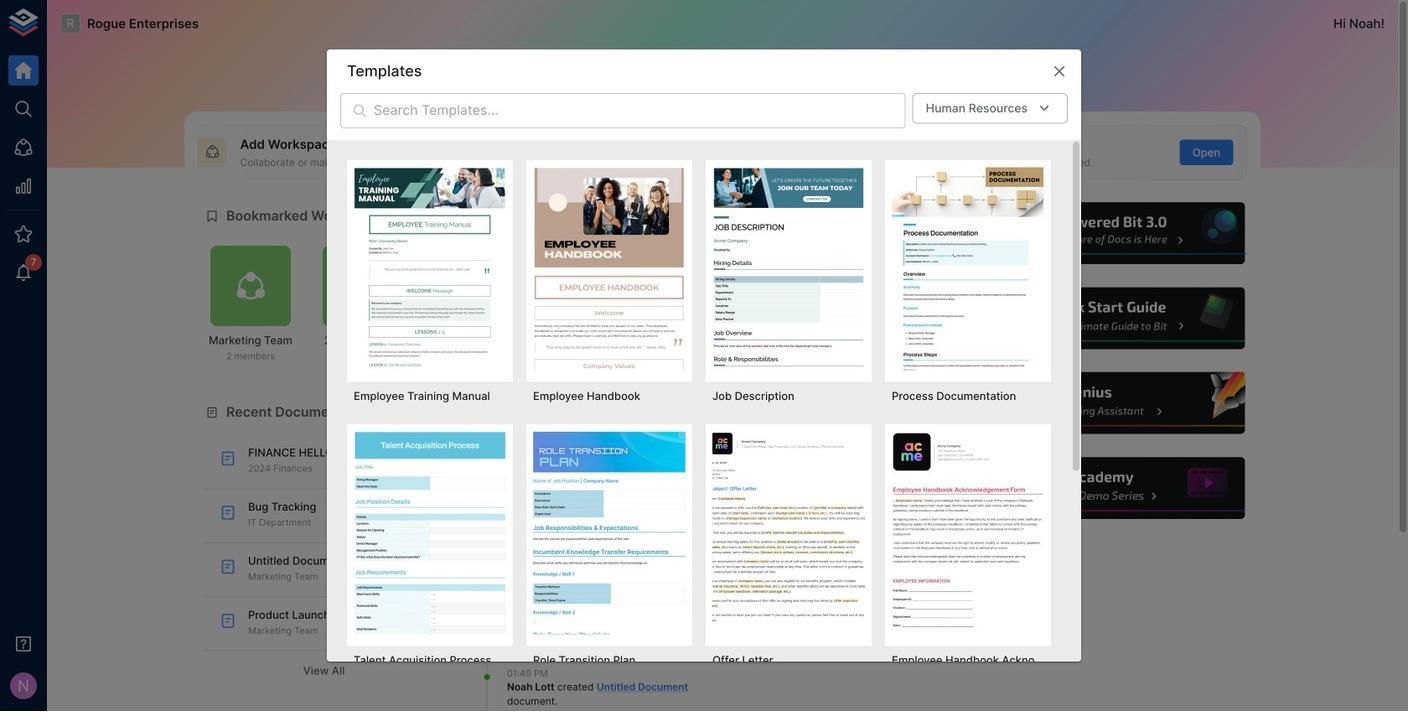 Task type: describe. For each thing, give the bounding box(es) containing it.
3 help image from the top
[[995, 370, 1248, 436]]

4 help image from the top
[[995, 455, 1248, 521]]

1 help image from the top
[[995, 200, 1248, 267]]

Search Templates... text field
[[374, 93, 906, 128]]

process documentation image
[[892, 167, 1045, 370]]

role transition plan image
[[533, 431, 686, 634]]



Task type: locate. For each thing, give the bounding box(es) containing it.
talent acquisition process image
[[354, 431, 506, 634]]

offer letter image
[[713, 431, 865, 634]]

dialog
[[327, 49, 1082, 711]]

employee handbook image
[[533, 167, 686, 370]]

employee training manual image
[[354, 167, 506, 370]]

2 help image from the top
[[995, 285, 1248, 352]]

help image
[[995, 200, 1248, 267], [995, 285, 1248, 352], [995, 370, 1248, 436], [995, 455, 1248, 521]]

employee handbook acknowledgement form image
[[892, 431, 1045, 634]]

job description image
[[713, 167, 865, 370]]



Task type: vqa. For each thing, say whether or not it's contained in the screenshot.
Math Equation
no



